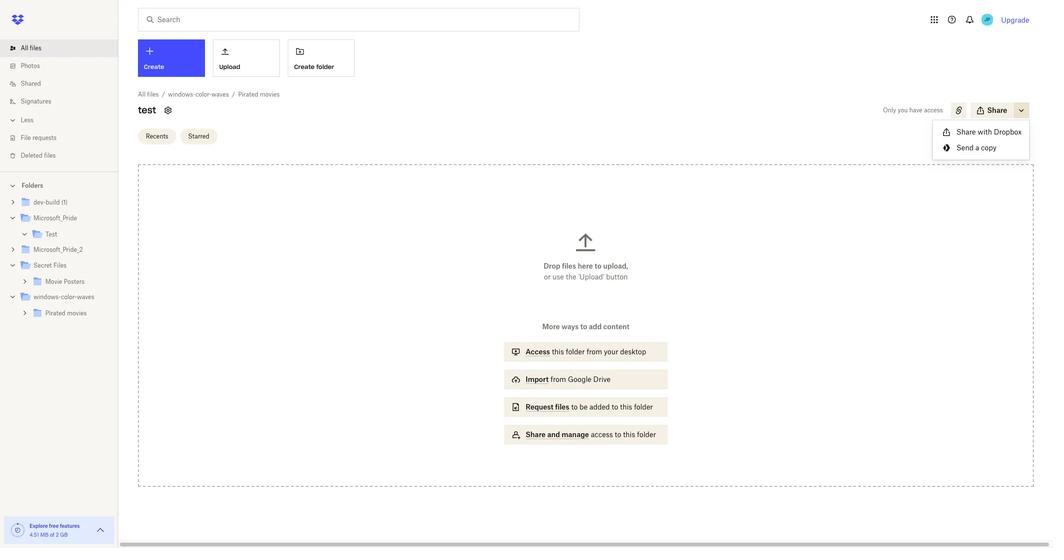 Task type: describe. For each thing, give the bounding box(es) containing it.
2 vertical spatial this
[[623, 430, 635, 439]]

to left add
[[581, 322, 587, 331]]

google
[[568, 375, 592, 383]]

1 vertical spatial this
[[620, 403, 632, 411]]

1 / from the left
[[162, 91, 165, 98]]

more ways to add content element
[[502, 321, 670, 454]]

4.51
[[30, 532, 39, 538]]

send a copy
[[957, 143, 997, 152]]

gb
[[60, 532, 68, 538]]

less
[[21, 116, 34, 124]]

more ways to add content
[[543, 322, 630, 331]]

here
[[578, 262, 593, 270]]

shared
[[21, 80, 41, 87]]

mb
[[40, 532, 49, 538]]

explore free features 4.51 mb of 2 gb
[[30, 523, 80, 538]]

only
[[883, 106, 896, 114]]

shared link
[[8, 75, 118, 93]]

photos link
[[8, 57, 118, 75]]

starred
[[188, 132, 209, 140]]

files
[[53, 262, 67, 269]]

manage
[[562, 430, 589, 439]]

signatures
[[21, 98, 51, 105]]

access
[[526, 348, 550, 356]]

drop files here to upload, or use the 'upload' button
[[544, 262, 628, 281]]

add
[[589, 322, 602, 331]]

0 vertical spatial waves
[[212, 91, 229, 98]]

create folder button
[[288, 39, 355, 77]]

drop
[[544, 262, 560, 270]]

request files to be added to this folder
[[526, 403, 653, 411]]

files for drop files here to upload, or use the 'upload' button
[[562, 262, 576, 270]]

recents button
[[138, 128, 176, 144]]

be
[[580, 403, 588, 411]]

upgrade link
[[1001, 16, 1030, 24]]

import from google drive
[[526, 375, 611, 383]]

signatures link
[[8, 93, 118, 110]]

import
[[526, 375, 549, 383]]

deleted files link
[[8, 147, 118, 165]]

microsoft_pride
[[34, 214, 77, 222]]

share for share
[[988, 106, 1008, 114]]

folders button
[[0, 178, 118, 193]]

0 vertical spatial windows-
[[168, 91, 196, 98]]

content
[[603, 322, 630, 331]]

to right the 'added'
[[612, 403, 618, 411]]

share with dropbox menu item
[[933, 124, 1030, 140]]

0 horizontal spatial all files link
[[8, 39, 118, 57]]

deleted
[[21, 152, 43, 159]]

to down request files to be added to this folder
[[615, 430, 621, 439]]

2 / from the left
[[232, 91, 235, 98]]

create
[[294, 63, 315, 70]]

the
[[566, 273, 577, 281]]

movies
[[260, 91, 280, 98]]

test link
[[32, 228, 110, 242]]

your
[[604, 348, 619, 356]]

send
[[957, 143, 974, 152]]

or
[[544, 273, 551, 281]]

with
[[978, 128, 992, 136]]

windows-color-waves
[[34, 293, 94, 301]]

all files / windows-color-waves / pirated movies
[[138, 91, 280, 98]]

share with dropbox
[[957, 128, 1022, 136]]

test
[[45, 231, 57, 238]]

0 horizontal spatial from
[[551, 375, 566, 383]]

quota usage element
[[10, 523, 26, 538]]

desktop
[[620, 348, 646, 356]]

files for deleted files
[[44, 152, 56, 159]]

a
[[976, 143, 980, 152]]



Task type: vqa. For each thing, say whether or not it's contained in the screenshot.
Center corresponding to Dropbox
no



Task type: locate. For each thing, give the bounding box(es) containing it.
0 horizontal spatial windows-
[[34, 293, 61, 301]]

this
[[552, 348, 564, 356], [620, 403, 632, 411], [623, 430, 635, 439]]

'upload'
[[578, 273, 604, 281]]

share button
[[971, 103, 1013, 118]]

0 vertical spatial access
[[924, 106, 943, 114]]

windows-color-waves link
[[168, 90, 229, 100], [20, 291, 110, 304]]

1 vertical spatial all files link
[[138, 90, 159, 100]]

files inside all files link
[[30, 44, 41, 52]]

all for all files / windows-color-waves / pirated movies
[[138, 91, 146, 98]]

waves left pirated on the left top of page
[[212, 91, 229, 98]]

1 vertical spatial from
[[551, 375, 566, 383]]

button
[[606, 273, 628, 281]]

request
[[526, 403, 554, 411]]

0 horizontal spatial share
[[526, 430, 546, 439]]

dropbox image
[[8, 10, 28, 30]]

pirated
[[238, 91, 258, 98]]

send a copy menu item
[[933, 140, 1030, 156]]

share left the and
[[526, 430, 546, 439]]

drive
[[594, 375, 611, 383]]

1 horizontal spatial color-
[[196, 91, 212, 98]]

from
[[587, 348, 602, 356], [551, 375, 566, 383]]

this right the 'added'
[[620, 403, 632, 411]]

upload,
[[603, 262, 628, 270]]

microsoft_pride link
[[20, 212, 110, 225]]

0 horizontal spatial color-
[[61, 293, 77, 301]]

0 vertical spatial windows-color-waves link
[[168, 90, 229, 100]]

0 horizontal spatial windows-color-waves link
[[20, 291, 110, 304]]

0 horizontal spatial all
[[21, 44, 28, 52]]

None field
[[0, 0, 76, 11]]

color-
[[196, 91, 212, 98], [61, 293, 77, 301]]

to
[[595, 262, 602, 270], [581, 322, 587, 331], [571, 403, 578, 411], [612, 403, 618, 411], [615, 430, 621, 439]]

all up test
[[138, 91, 146, 98]]

share
[[988, 106, 1008, 114], [957, 128, 976, 136], [526, 430, 546, 439]]

1 horizontal spatial all files link
[[138, 90, 159, 100]]

access this folder from your desktop
[[526, 348, 646, 356]]

share inside menu item
[[957, 128, 976, 136]]

this right access
[[552, 348, 564, 356]]

this down request files to be added to this folder
[[623, 430, 635, 439]]

0 horizontal spatial access
[[591, 430, 613, 439]]

windows- inside group
[[34, 293, 61, 301]]

group
[[0, 193, 118, 328]]

windows-
[[168, 91, 196, 98], [34, 293, 61, 301]]

from left your
[[587, 348, 602, 356]]

windows-color-waves link up starred in the left top of the page
[[168, 90, 229, 100]]

use
[[553, 273, 564, 281]]

0 vertical spatial all
[[21, 44, 28, 52]]

to left the 'be'
[[571, 403, 578, 411]]

access for manage
[[591, 430, 613, 439]]

files
[[30, 44, 41, 52], [147, 91, 159, 98], [44, 152, 56, 159], [562, 262, 576, 270], [555, 403, 569, 411]]

1 horizontal spatial share
[[957, 128, 976, 136]]

requests
[[32, 134, 57, 141]]

create folder
[[294, 63, 334, 70]]

/ up recents
[[162, 91, 165, 98]]

dropbox
[[994, 128, 1022, 136]]

all files link up test
[[138, 90, 159, 100]]

photos
[[21, 62, 40, 70]]

2 vertical spatial share
[[526, 430, 546, 439]]

share up share with dropbox
[[988, 106, 1008, 114]]

access right the have on the top
[[924, 106, 943, 114]]

access
[[924, 106, 943, 114], [591, 430, 613, 439]]

1 vertical spatial share
[[957, 128, 976, 136]]

you
[[898, 106, 908, 114]]

deleted files
[[21, 152, 56, 159]]

folder
[[316, 63, 334, 70], [566, 348, 585, 356], [634, 403, 653, 411], [637, 430, 656, 439]]

waves inside group
[[77, 293, 94, 301]]

0 vertical spatial share
[[988, 106, 1008, 114]]

0 vertical spatial from
[[587, 348, 602, 356]]

/
[[162, 91, 165, 98], [232, 91, 235, 98]]

waves down secret files link
[[77, 293, 94, 301]]

upgrade
[[1001, 16, 1030, 24]]

files for all files / windows-color-waves / pirated movies
[[147, 91, 159, 98]]

all inside list item
[[21, 44, 28, 52]]

pirated movies link
[[238, 90, 280, 100]]

1 vertical spatial all
[[138, 91, 146, 98]]

access inside more ways to add content element
[[591, 430, 613, 439]]

0 horizontal spatial waves
[[77, 293, 94, 301]]

color- down secret files link
[[61, 293, 77, 301]]

list containing all files
[[0, 34, 118, 172]]

1 horizontal spatial all
[[138, 91, 146, 98]]

to right here on the top right
[[595, 262, 602, 270]]

files for all files
[[30, 44, 41, 52]]

added
[[590, 403, 610, 411]]

1 horizontal spatial from
[[587, 348, 602, 356]]

windows- down secret files
[[34, 293, 61, 301]]

copy
[[981, 143, 997, 152]]

share for share with dropbox
[[957, 128, 976, 136]]

free
[[49, 523, 59, 529]]

2
[[56, 532, 59, 538]]

all up photos
[[21, 44, 28, 52]]

0 vertical spatial all files link
[[8, 39, 118, 57]]

files up test
[[147, 91, 159, 98]]

files up the
[[562, 262, 576, 270]]

waves
[[212, 91, 229, 98], [77, 293, 94, 301]]

all for all files
[[21, 44, 28, 52]]

windows- up starred in the left top of the page
[[168, 91, 196, 98]]

0 horizontal spatial /
[[162, 91, 165, 98]]

only you have access
[[883, 106, 943, 114]]

files inside more ways to add content element
[[555, 403, 569, 411]]

files left the 'be'
[[555, 403, 569, 411]]

file requests link
[[8, 129, 118, 147]]

0 vertical spatial color-
[[196, 91, 212, 98]]

files for request files to be added to this folder
[[555, 403, 569, 411]]

color- inside group
[[61, 293, 77, 301]]

windows-color-waves link down secret files link
[[20, 291, 110, 304]]

1 horizontal spatial access
[[924, 106, 943, 114]]

files inside drop files here to upload, or use the 'upload' button
[[562, 262, 576, 270]]

1 vertical spatial windows-
[[34, 293, 61, 301]]

files up photos
[[30, 44, 41, 52]]

features
[[60, 523, 80, 529]]

all files
[[21, 44, 41, 52]]

file
[[21, 134, 31, 141]]

group containing microsoft_pride
[[0, 193, 118, 328]]

test
[[138, 105, 156, 116]]

all files list item
[[0, 39, 118, 57]]

recents
[[146, 132, 168, 140]]

0 vertical spatial this
[[552, 348, 564, 356]]

secret files
[[34, 262, 67, 269]]

folders
[[22, 182, 43, 189]]

list
[[0, 34, 118, 172]]

folder inside button
[[316, 63, 334, 70]]

explore
[[30, 523, 48, 529]]

have
[[910, 106, 923, 114]]

more
[[543, 322, 560, 331]]

color- up starred in the left top of the page
[[196, 91, 212, 98]]

share and manage access to this folder
[[526, 430, 656, 439]]

1 horizontal spatial windows-color-waves link
[[168, 90, 229, 100]]

share for share and manage access to this folder
[[526, 430, 546, 439]]

1 vertical spatial color-
[[61, 293, 77, 301]]

1 horizontal spatial windows-
[[168, 91, 196, 98]]

share up send
[[957, 128, 976, 136]]

1 horizontal spatial /
[[232, 91, 235, 98]]

share inside more ways to add content element
[[526, 430, 546, 439]]

file requests
[[21, 134, 57, 141]]

less image
[[8, 115, 18, 125]]

2 horizontal spatial share
[[988, 106, 1008, 114]]

to inside drop files here to upload, or use the 'upload' button
[[595, 262, 602, 270]]

and
[[547, 430, 560, 439]]

files right deleted
[[44, 152, 56, 159]]

all
[[21, 44, 28, 52], [138, 91, 146, 98]]

/ left pirated on the left top of page
[[232, 91, 235, 98]]

access for have
[[924, 106, 943, 114]]

1 vertical spatial waves
[[77, 293, 94, 301]]

from right import
[[551, 375, 566, 383]]

secret files link
[[20, 259, 110, 273]]

secret
[[34, 262, 52, 269]]

share inside button
[[988, 106, 1008, 114]]

files inside 'deleted files' link
[[44, 152, 56, 159]]

of
[[50, 532, 54, 538]]

access right manage
[[591, 430, 613, 439]]

1 vertical spatial access
[[591, 430, 613, 439]]

starred button
[[180, 128, 217, 144]]

all files link
[[8, 39, 118, 57], [138, 90, 159, 100]]

1 horizontal spatial waves
[[212, 91, 229, 98]]

ways
[[562, 322, 579, 331]]

1 vertical spatial windows-color-waves link
[[20, 291, 110, 304]]

all files link up shared link
[[8, 39, 118, 57]]



